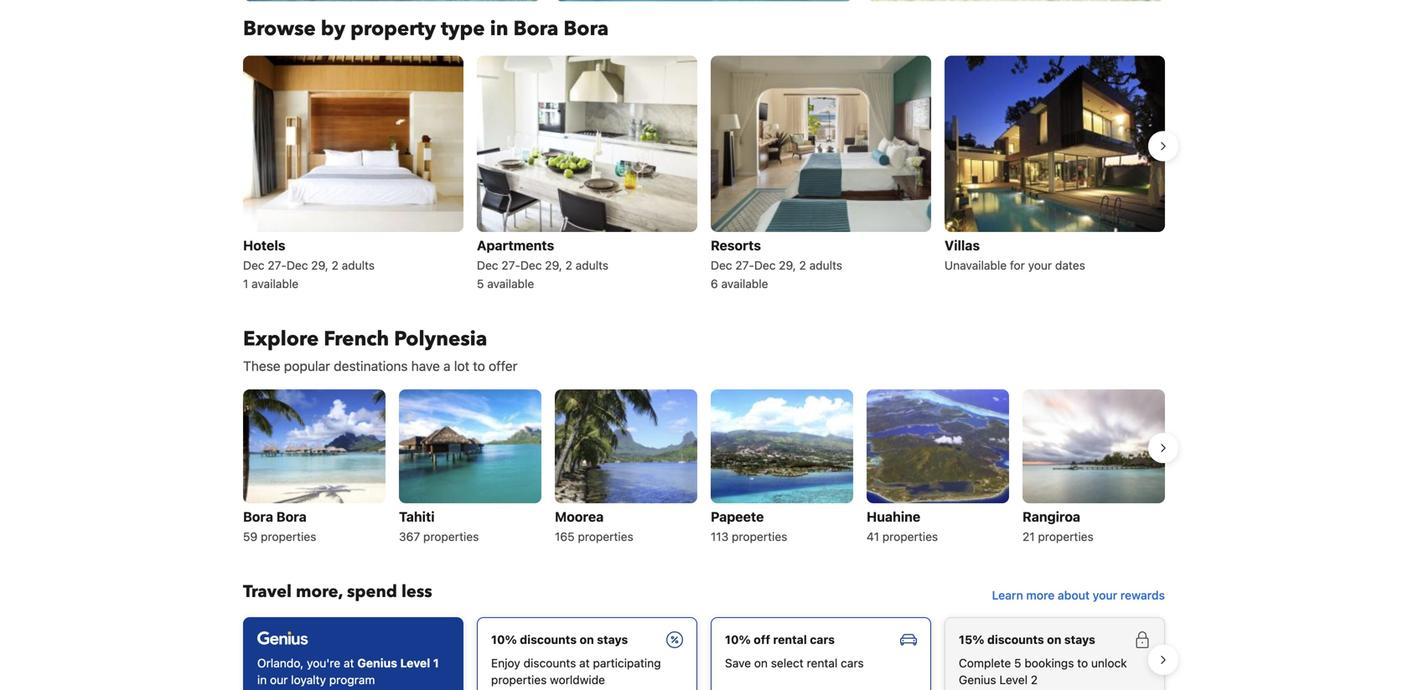 Task type: vqa. For each thing, say whether or not it's contained in the screenshot.


Task type: describe. For each thing, give the bounding box(es) containing it.
unavailable
[[945, 258, 1007, 272]]

rangiroa 21 properties
[[1023, 509, 1094, 544]]

stays for 15% discounts on stays
[[1064, 633, 1095, 647]]

region containing hotels
[[230, 49, 1178, 299]]

enjoy discounts at participating properties worldwide
[[491, 657, 661, 687]]

bookings
[[1025, 657, 1074, 670]]

available for hotels
[[252, 277, 298, 291]]

browse
[[243, 15, 316, 43]]

papeete
[[711, 509, 764, 525]]

orlando,
[[257, 657, 304, 670]]

moorea 165 properties
[[555, 509, 633, 544]]

59
[[243, 530, 258, 544]]

adults for resorts
[[809, 258, 842, 272]]

orlando, you're at genius level 1 in our loyalty program
[[257, 657, 439, 687]]

by
[[321, 15, 345, 43]]

rewards
[[1120, 589, 1165, 603]]

select
[[771, 657, 804, 670]]

1 vertical spatial rental
[[807, 657, 838, 670]]

6
[[711, 277, 718, 291]]

dates
[[1055, 258, 1085, 272]]

destinations
[[334, 358, 408, 374]]

offer
[[489, 358, 517, 374]]

region for travel more, spend less
[[230, 611, 1178, 691]]

bora bora 59 properties
[[243, 509, 316, 544]]

browse by property type in bora bora
[[243, 15, 609, 43]]

huahine 41 properties
[[867, 509, 938, 544]]

10% for 10% discounts on stays
[[491, 633, 517, 647]]

popular
[[284, 358, 330, 374]]

1 horizontal spatial in
[[490, 15, 508, 43]]

worldwide
[[550, 673, 605, 687]]

resorts dec 27-dec 29, 2 adults 6 available
[[711, 238, 842, 291]]

properties for papeete
[[732, 530, 787, 544]]

at for participating
[[579, 657, 590, 670]]

spend
[[347, 581, 397, 604]]

polynesia
[[394, 326, 487, 353]]

in inside orlando, you're at genius level 1 in our loyalty program
[[257, 673, 267, 687]]

on for at
[[580, 633, 594, 647]]

travel more, spend less
[[243, 581, 432, 604]]

21
[[1023, 530, 1035, 544]]

for
[[1010, 258, 1025, 272]]

2 for hotels
[[332, 258, 338, 272]]

10% for 10% off rental cars
[[725, 633, 751, 647]]

adults for apartments
[[576, 258, 609, 272]]

on for bookings
[[1047, 633, 1061, 647]]

level inside complete 5 bookings to unlock genius level 2
[[999, 673, 1028, 687]]

properties for huahine
[[882, 530, 938, 544]]

5 inside complete 5 bookings to unlock genius level 2
[[1014, 657, 1021, 670]]

29, for hotels
[[311, 258, 328, 272]]

a
[[443, 358, 451, 374]]

less
[[401, 581, 432, 604]]

complete 5 bookings to unlock genius level 2
[[959, 657, 1127, 687]]

1 vertical spatial cars
[[841, 657, 864, 670]]

level inside orlando, you're at genius level 1 in our loyalty program
[[400, 657, 430, 670]]

hotels
[[243, 238, 285, 253]]

genius inside orlando, you're at genius level 1 in our loyalty program
[[357, 657, 397, 670]]

properties for moorea
[[578, 530, 633, 544]]

apartments dec 27-dec 29, 2 adults 5 available
[[477, 238, 609, 291]]

2 dec from the left
[[287, 258, 308, 272]]

apartments
[[477, 238, 554, 253]]

french
[[324, 326, 389, 353]]

tahiti 367 properties
[[399, 509, 479, 544]]

27- for resorts
[[735, 258, 754, 272]]

0 vertical spatial cars
[[810, 633, 835, 647]]

367
[[399, 530, 420, 544]]

6 dec from the left
[[754, 258, 776, 272]]

15% discounts on stays
[[959, 633, 1095, 647]]

program
[[329, 673, 375, 687]]

papeete 113 properties
[[711, 509, 787, 544]]

discounts for discounts
[[520, 633, 577, 647]]

moorea
[[555, 509, 604, 525]]

15%
[[959, 633, 984, 647]]

travel
[[243, 581, 292, 604]]

explore
[[243, 326, 319, 353]]

save
[[725, 657, 751, 670]]

hotels dec 27-dec 29, 2 adults 1 available
[[243, 238, 375, 291]]

to inside complete 5 bookings to unlock genius level 2
[[1077, 657, 1088, 670]]

lot
[[454, 358, 469, 374]]



Task type: locate. For each thing, give the bounding box(es) containing it.
29, for resorts
[[779, 258, 796, 272]]

0 horizontal spatial genius
[[357, 657, 397, 670]]

1 29, from the left
[[311, 258, 328, 272]]

1 10% from the left
[[491, 633, 517, 647]]

in left the our at the bottom
[[257, 673, 267, 687]]

1 stays from the left
[[597, 633, 628, 647]]

region for explore french polynesia
[[230, 383, 1178, 554]]

113
[[711, 530, 729, 544]]

2 29, from the left
[[545, 258, 562, 272]]

discounts
[[520, 633, 577, 647], [987, 633, 1044, 647], [523, 657, 576, 670]]

2
[[332, 258, 338, 272], [565, 258, 572, 272], [799, 258, 806, 272], [1031, 673, 1038, 687]]

properties down huahine
[[882, 530, 938, 544]]

rangiroa
[[1023, 509, 1080, 525]]

available inside resorts dec 27-dec 29, 2 adults 6 available
[[721, 277, 768, 291]]

resorts
[[711, 238, 761, 253]]

genius down complete
[[959, 673, 996, 687]]

3 dec from the left
[[477, 258, 498, 272]]

1
[[243, 277, 248, 291], [433, 657, 439, 670]]

5 down the apartments on the top of page
[[477, 277, 484, 291]]

genius
[[357, 657, 397, 670], [959, 673, 996, 687]]

1 adults from the left
[[342, 258, 375, 272]]

cars up save on select rental cars
[[810, 633, 835, 647]]

learn more about your rewards
[[992, 589, 1165, 603]]

1 horizontal spatial 27-
[[501, 258, 520, 272]]

1 vertical spatial your
[[1093, 589, 1117, 603]]

5 dec from the left
[[711, 258, 732, 272]]

stays
[[597, 633, 628, 647], [1064, 633, 1095, 647]]

properties for rangiroa
[[1038, 530, 1094, 544]]

1 vertical spatial to
[[1077, 657, 1088, 670]]

27- down the apartments on the top of page
[[501, 258, 520, 272]]

adults
[[342, 258, 375, 272], [576, 258, 609, 272], [809, 258, 842, 272]]

learn more about your rewards link
[[985, 581, 1172, 611]]

level down complete
[[999, 673, 1028, 687]]

0 horizontal spatial on
[[580, 633, 594, 647]]

these
[[243, 358, 280, 374]]

5
[[477, 277, 484, 291], [1014, 657, 1021, 670]]

loyalty
[[291, 673, 326, 687]]

0 vertical spatial 5
[[477, 277, 484, 291]]

1 region from the top
[[230, 49, 1178, 299]]

0 vertical spatial genius
[[357, 657, 397, 670]]

0 horizontal spatial cars
[[810, 633, 835, 647]]

0 horizontal spatial available
[[252, 277, 298, 291]]

2 horizontal spatial adults
[[809, 258, 842, 272]]

adults for hotels
[[342, 258, 375, 272]]

properties down moorea at the bottom left of the page
[[578, 530, 633, 544]]

blue genius logo image
[[257, 632, 308, 645], [257, 632, 308, 645]]

0 vertical spatial region
[[230, 49, 1178, 299]]

41
[[867, 530, 879, 544]]

2 stays from the left
[[1064, 633, 1095, 647]]

1 horizontal spatial your
[[1093, 589, 1117, 603]]

27- for apartments
[[501, 258, 520, 272]]

enjoy
[[491, 657, 520, 670]]

adults inside hotels dec 27-dec 29, 2 adults 1 available
[[342, 258, 375, 272]]

discounts down 10% discounts on stays
[[523, 657, 576, 670]]

0 horizontal spatial your
[[1028, 258, 1052, 272]]

2 inside resorts dec 27-dec 29, 2 adults 6 available
[[799, 258, 806, 272]]

5 inside apartments dec 27-dec 29, 2 adults 5 available
[[477, 277, 484, 291]]

level down less
[[400, 657, 430, 670]]

2 inside complete 5 bookings to unlock genius level 2
[[1031, 673, 1038, 687]]

1 horizontal spatial adults
[[576, 258, 609, 272]]

1 down hotels
[[243, 277, 248, 291]]

27-
[[268, 258, 287, 272], [501, 258, 520, 272], [735, 258, 754, 272]]

adults inside resorts dec 27-dec 29, 2 adults 6 available
[[809, 258, 842, 272]]

dec
[[243, 258, 264, 272], [287, 258, 308, 272], [477, 258, 498, 272], [520, 258, 542, 272], [711, 258, 732, 272], [754, 258, 776, 272]]

2 horizontal spatial 27-
[[735, 258, 754, 272]]

properties down tahiti
[[423, 530, 479, 544]]

discounts for 5
[[987, 633, 1044, 647]]

1 available from the left
[[252, 277, 298, 291]]

0 horizontal spatial level
[[400, 657, 430, 670]]

0 horizontal spatial adults
[[342, 258, 375, 272]]

29, inside resorts dec 27-dec 29, 2 adults 6 available
[[779, 258, 796, 272]]

27- inside apartments dec 27-dec 29, 2 adults 5 available
[[501, 258, 520, 272]]

about
[[1058, 589, 1090, 603]]

your for villas
[[1028, 258, 1052, 272]]

available inside hotels dec 27-dec 29, 2 adults 1 available
[[252, 277, 298, 291]]

available for resorts
[[721, 277, 768, 291]]

1 dec from the left
[[243, 258, 264, 272]]

properties inside rangiroa 21 properties
[[1038, 530, 1094, 544]]

3 27- from the left
[[735, 258, 754, 272]]

27- inside hotels dec 27-dec 29, 2 adults 1 available
[[268, 258, 287, 272]]

on up enjoy discounts at participating properties worldwide
[[580, 633, 594, 647]]

1 at from the left
[[344, 657, 354, 670]]

2 vertical spatial region
[[230, 611, 1178, 691]]

5 down the 15% discounts on stays
[[1014, 657, 1021, 670]]

properties down 'rangiroa'
[[1038, 530, 1094, 544]]

at
[[344, 657, 354, 670], [579, 657, 590, 670]]

1 horizontal spatial stays
[[1064, 633, 1095, 647]]

discounts inside enjoy discounts at participating properties worldwide
[[523, 657, 576, 670]]

1 vertical spatial region
[[230, 383, 1178, 554]]

unlock
[[1091, 657, 1127, 670]]

1 vertical spatial level
[[999, 673, 1028, 687]]

genius inside complete 5 bookings to unlock genius level 2
[[959, 673, 996, 687]]

properties inside huahine 41 properties
[[882, 530, 938, 544]]

available right 6
[[721, 277, 768, 291]]

0 horizontal spatial stays
[[597, 633, 628, 647]]

to left unlock
[[1077, 657, 1088, 670]]

genius up program
[[357, 657, 397, 670]]

to
[[473, 358, 485, 374], [1077, 657, 1088, 670]]

10% up "save"
[[725, 633, 751, 647]]

bora
[[513, 15, 558, 43], [563, 15, 609, 43], [243, 509, 273, 525], [276, 509, 307, 525]]

2 for resorts
[[799, 258, 806, 272]]

villas
[[945, 238, 980, 253]]

cars
[[810, 633, 835, 647], [841, 657, 864, 670]]

your right for
[[1028, 258, 1052, 272]]

1 inside orlando, you're at genius level 1 in our loyalty program
[[433, 657, 439, 670]]

properties inside moorea 165 properties
[[578, 530, 633, 544]]

in
[[490, 15, 508, 43], [257, 673, 267, 687]]

region containing bora bora
[[230, 383, 1178, 554]]

stays up participating
[[597, 633, 628, 647]]

adults inside apartments dec 27-dec 29, 2 adults 5 available
[[576, 258, 609, 272]]

165
[[555, 530, 575, 544]]

2 27- from the left
[[501, 258, 520, 272]]

properties
[[261, 530, 316, 544], [423, 530, 479, 544], [578, 530, 633, 544], [732, 530, 787, 544], [882, 530, 938, 544], [1038, 530, 1094, 544], [491, 673, 547, 687]]

available for apartments
[[487, 277, 534, 291]]

your right about
[[1093, 589, 1117, 603]]

0 horizontal spatial 5
[[477, 277, 484, 291]]

0 vertical spatial to
[[473, 358, 485, 374]]

3 available from the left
[[721, 277, 768, 291]]

cars right select
[[841, 657, 864, 670]]

1 vertical spatial genius
[[959, 673, 996, 687]]

0 horizontal spatial 1
[[243, 277, 248, 291]]

2 10% from the left
[[725, 633, 751, 647]]

your for learn
[[1093, 589, 1117, 603]]

1 horizontal spatial 5
[[1014, 657, 1021, 670]]

0 horizontal spatial at
[[344, 657, 354, 670]]

huahine
[[867, 509, 920, 525]]

learn
[[992, 589, 1023, 603]]

on right "save"
[[754, 657, 768, 670]]

discounts up enjoy discounts at participating properties worldwide
[[520, 633, 577, 647]]

2 horizontal spatial 29,
[[779, 258, 796, 272]]

rental
[[773, 633, 807, 647], [807, 657, 838, 670]]

villas unavailable for your dates
[[945, 238, 1085, 272]]

10% discounts on stays
[[491, 633, 628, 647]]

properties inside papeete 113 properties
[[732, 530, 787, 544]]

more,
[[296, 581, 343, 604]]

1 horizontal spatial level
[[999, 673, 1028, 687]]

on
[[580, 633, 594, 647], [1047, 633, 1061, 647], [754, 657, 768, 670]]

27- for hotels
[[268, 258, 287, 272]]

to right lot
[[473, 358, 485, 374]]

2 horizontal spatial available
[[721, 277, 768, 291]]

to inside explore french polynesia these popular destinations have a lot to offer
[[473, 358, 485, 374]]

off
[[754, 633, 770, 647]]

properties right 59
[[261, 530, 316, 544]]

0 vertical spatial your
[[1028, 258, 1052, 272]]

2 inside apartments dec 27-dec 29, 2 adults 5 available
[[565, 258, 572, 272]]

1 horizontal spatial 29,
[[545, 258, 562, 272]]

you're
[[307, 657, 340, 670]]

at up program
[[344, 657, 354, 670]]

0 vertical spatial level
[[400, 657, 430, 670]]

0 horizontal spatial 27-
[[268, 258, 287, 272]]

properties inside tahiti 367 properties
[[423, 530, 479, 544]]

save on select rental cars
[[725, 657, 864, 670]]

0 horizontal spatial in
[[257, 673, 267, 687]]

2 region from the top
[[230, 383, 1178, 554]]

1 horizontal spatial on
[[754, 657, 768, 670]]

at inside enjoy discounts at participating properties worldwide
[[579, 657, 590, 670]]

3 region from the top
[[230, 611, 1178, 691]]

stays for 10% discounts on stays
[[597, 633, 628, 647]]

on up "bookings"
[[1047, 633, 1061, 647]]

0 vertical spatial in
[[490, 15, 508, 43]]

1 horizontal spatial to
[[1077, 657, 1088, 670]]

0 vertical spatial rental
[[773, 633, 807, 647]]

1 vertical spatial 1
[[433, 657, 439, 670]]

29, for apartments
[[545, 258, 562, 272]]

10% up enjoy
[[491, 633, 517, 647]]

1 vertical spatial in
[[257, 673, 267, 687]]

participating
[[593, 657, 661, 670]]

tahiti
[[399, 509, 435, 525]]

level
[[400, 657, 430, 670], [999, 673, 1028, 687]]

stays up unlock
[[1064, 633, 1095, 647]]

10% off rental cars
[[725, 633, 835, 647]]

available inside apartments dec 27-dec 29, 2 adults 5 available
[[487, 277, 534, 291]]

properties down enjoy
[[491, 673, 547, 687]]

27- down hotels
[[268, 258, 287, 272]]

29, inside apartments dec 27-dec 29, 2 adults 5 available
[[545, 258, 562, 272]]

at up worldwide
[[579, 657, 590, 670]]

27- inside resorts dec 27-dec 29, 2 adults 6 available
[[735, 258, 754, 272]]

1 horizontal spatial cars
[[841, 657, 864, 670]]

3 29, from the left
[[779, 258, 796, 272]]

available
[[252, 277, 298, 291], [487, 277, 534, 291], [721, 277, 768, 291]]

4 dec from the left
[[520, 258, 542, 272]]

29, inside hotels dec 27-dec 29, 2 adults 1 available
[[311, 258, 328, 272]]

2 at from the left
[[579, 657, 590, 670]]

10%
[[491, 633, 517, 647], [725, 633, 751, 647]]

0 horizontal spatial 29,
[[311, 258, 328, 272]]

properties inside the bora bora 59 properties
[[261, 530, 316, 544]]

available down the apartments on the top of page
[[487, 277, 534, 291]]

region
[[230, 49, 1178, 299], [230, 383, 1178, 554], [230, 611, 1178, 691]]

2 horizontal spatial on
[[1047, 633, 1061, 647]]

explore french polynesia these popular destinations have a lot to offer
[[243, 326, 517, 374]]

0 vertical spatial 1
[[243, 277, 248, 291]]

1 horizontal spatial 1
[[433, 657, 439, 670]]

in right type
[[490, 15, 508, 43]]

rental up select
[[773, 633, 807, 647]]

our
[[270, 673, 288, 687]]

3 adults from the left
[[809, 258, 842, 272]]

your
[[1028, 258, 1052, 272], [1093, 589, 1117, 603]]

1 left enjoy
[[433, 657, 439, 670]]

2 available from the left
[[487, 277, 534, 291]]

properties for tahiti
[[423, 530, 479, 544]]

type
[[441, 15, 485, 43]]

discounts up complete
[[987, 633, 1044, 647]]

your inside villas unavailable for your dates
[[1028, 258, 1052, 272]]

2 inside hotels dec 27-dec 29, 2 adults 1 available
[[332, 258, 338, 272]]

1 horizontal spatial available
[[487, 277, 534, 291]]

1 horizontal spatial 10%
[[725, 633, 751, 647]]

1 vertical spatial 5
[[1014, 657, 1021, 670]]

1 horizontal spatial at
[[579, 657, 590, 670]]

0 horizontal spatial 10%
[[491, 633, 517, 647]]

0 horizontal spatial to
[[473, 358, 485, 374]]

rental right select
[[807, 657, 838, 670]]

2 for apartments
[[565, 258, 572, 272]]

at for genius
[[344, 657, 354, 670]]

region containing 10% discounts on stays
[[230, 611, 1178, 691]]

1 27- from the left
[[268, 258, 287, 272]]

29,
[[311, 258, 328, 272], [545, 258, 562, 272], [779, 258, 796, 272]]

have
[[411, 358, 440, 374]]

1 inside hotels dec 27-dec 29, 2 adults 1 available
[[243, 277, 248, 291]]

2 adults from the left
[[576, 258, 609, 272]]

complete
[[959, 657, 1011, 670]]

properties inside enjoy discounts at participating properties worldwide
[[491, 673, 547, 687]]

property
[[350, 15, 436, 43]]

available down hotels
[[252, 277, 298, 291]]

more
[[1026, 589, 1055, 603]]

27- down resorts
[[735, 258, 754, 272]]

at inside orlando, you're at genius level 1 in our loyalty program
[[344, 657, 354, 670]]

1 horizontal spatial genius
[[959, 673, 996, 687]]

properties down papeete
[[732, 530, 787, 544]]



